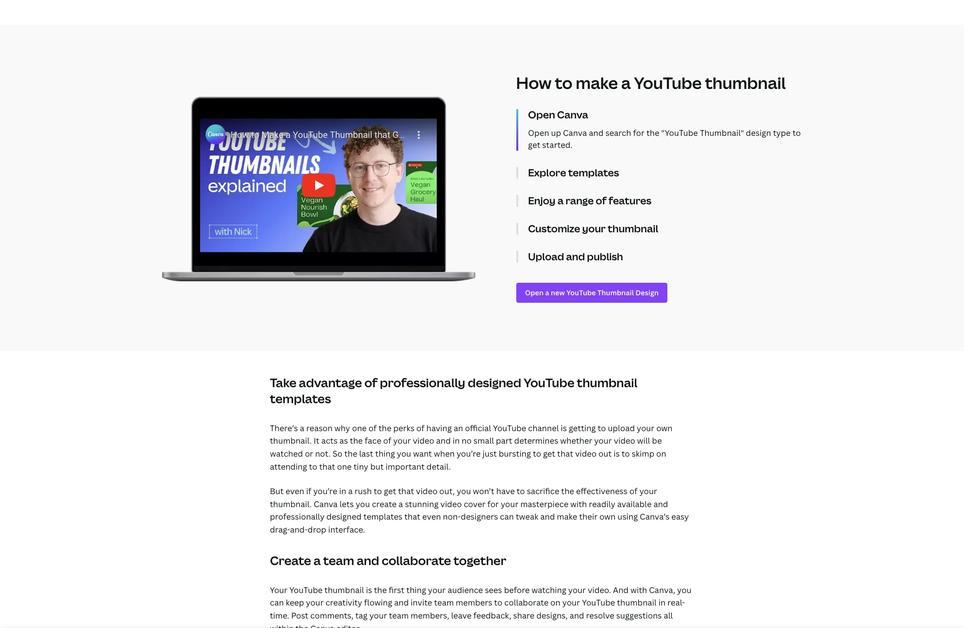 Task type: describe. For each thing, give the bounding box(es) containing it.
professionally inside but even if you're in a rush to get that video out, you won't have to sacrifice the effectiveness of your thumbnail. canva lets you create a stunning video cover for your masterpiece with readily available and professionally designed templates that even non-designers can tweak and make their own using canva's easy drag-and-drop interface.
[[270, 512, 325, 523]]

comments,
[[310, 611, 353, 622]]

not.
[[315, 449, 331, 460]]

before
[[504, 585, 530, 596]]

your
[[270, 585, 287, 596]]

type
[[773, 128, 791, 139]]

0 vertical spatial templates
[[568, 166, 619, 180]]

there's a reason why one of the perks of having an official youtube channel is getting to upload your own thumbnail. it acts as the face of your video and in no small part determines whether your video will be watched or not. so the last thing you want when you're just bursting to get that video out is to skimp on attending to that one tiny but important detail.
[[270, 423, 672, 473]]

open canva button
[[528, 108, 803, 122]]

face
[[365, 436, 381, 447]]

0 horizontal spatial team
[[323, 553, 354, 569]]

on inside your youtube thumbnail is the first thing your audience sees before watching your video. and with canva, you can keep your creativity flowing and invite team members to collaborate on your youtube thumbnail in real- time. post comments, tag your team members, leave feedback, share designs, and resolve suggestions all within the canva editor.
[[550, 598, 560, 609]]

non-
[[443, 512, 461, 523]]

suggestions
[[616, 611, 662, 622]]

last
[[359, 449, 373, 460]]

youtube up keep
[[289, 585, 323, 596]]

get inside there's a reason why one of the perks of having an official youtube channel is getting to upload your own thumbnail. it acts as the face of your video and in no small part determines whether your video will be watched or not. so the last thing you want when you're just bursting to get that video out is to skimp on attending to that one tiny but important detail.
[[543, 449, 555, 460]]

want
[[413, 449, 432, 460]]

video down upload
[[614, 436, 635, 447]]

won't
[[473, 486, 494, 497]]

tiny
[[354, 462, 368, 473]]

to inside the open up canva and search for the "youtube thumbnail" design type to get started.
[[793, 128, 801, 139]]

that down stunning
[[404, 512, 420, 523]]

templates inside take advantage of professionally designed youtube thumbnail templates
[[270, 391, 331, 407]]

interface.
[[328, 525, 365, 536]]

creativity
[[326, 598, 362, 609]]

sees
[[485, 585, 502, 596]]

out,
[[439, 486, 455, 497]]

range
[[566, 194, 594, 208]]

and down interface.
[[357, 553, 379, 569]]

reason
[[306, 423, 333, 434]]

you're inside but even if you're in a rush to get that video out, you won't have to sacrifice the effectiveness of your thumbnail. canva lets you create a stunning video cover for your masterpiece with readily available and professionally designed templates that even non-designers can tweak and make their own using canva's easy drag-and-drop interface.
[[313, 486, 337, 497]]

designs,
[[536, 611, 568, 622]]

thing inside your youtube thumbnail is the first thing your audience sees before watching your video. and with canva, you can keep your creativity flowing and invite team members to collaborate on your youtube thumbnail in real- time. post comments, tag your team members, leave feedback, share designs, and resolve suggestions all within the canva editor.
[[406, 585, 426, 596]]

and inside the open up canva and search for the "youtube thumbnail" design type to get started.
[[589, 128, 603, 139]]

thumbnail. inside but even if you're in a rush to get that video out, you won't have to sacrifice the effectiveness of your thumbnail. canva lets you create a stunning video cover for your masterpiece with readily available and professionally designed templates that even non-designers can tweak and make their own using canva's easy drag-and-drop interface.
[[270, 499, 312, 510]]

canva inside your youtube thumbnail is the first thing your audience sees before watching your video. and with canva, you can keep your creativity flowing and invite team members to collaborate on your youtube thumbnail in real- time. post comments, tag your team members, leave feedback, share designs, and resolve suggestions all within the canva editor.
[[310, 624, 334, 629]]

make inside but even if you're in a rush to get that video out, you won't have to sacrifice the effectiveness of your thumbnail. canva lets you create a stunning video cover for your masterpiece with readily available and professionally designed templates that even non-designers can tweak and make their own using canva's easy drag-and-drop interface.
[[557, 512, 577, 523]]

upload and publish
[[528, 250, 623, 264]]

rush
[[355, 486, 372, 497]]

will
[[637, 436, 650, 447]]

lets
[[340, 499, 354, 510]]

get inside the open up canva and search for the "youtube thumbnail" design type to get started.
[[528, 140, 540, 151]]

up
[[551, 128, 561, 139]]

no
[[462, 436, 472, 447]]

stunning
[[405, 499, 438, 510]]

the right as
[[350, 436, 363, 447]]

with inside your youtube thumbnail is the first thing your audience sees before watching your video. and with canva, you can keep your creativity flowing and invite team members to collaborate on your youtube thumbnail in real- time. post comments, tag your team members, leave feedback, share designs, and resolve suggestions all within the canva editor.
[[630, 585, 647, 596]]

canva inside but even if you're in a rush to get that video out, you won't have to sacrifice the effectiveness of your thumbnail. canva lets you create a stunning video cover for your masterpiece with readily available and professionally designed templates that even non-designers can tweak and make their own using canva's easy drag-and-drop interface.
[[314, 499, 338, 510]]

to right how
[[555, 72, 572, 94]]

and
[[613, 585, 629, 596]]

designers
[[461, 512, 498, 523]]

sacrifice
[[527, 486, 559, 497]]

that up stunning
[[398, 486, 414, 497]]

your left video.
[[568, 585, 586, 596]]

to inside your youtube thumbnail is the first thing your audience sees before watching your video. and with canva, you can keep your creativity flowing and invite team members to collaborate on your youtube thumbnail in real- time. post comments, tag your team members, leave feedback, share designs, and resolve suggestions all within the canva editor.
[[494, 598, 502, 609]]

is inside your youtube thumbnail is the first thing your audience sees before watching your video. and with canva, you can keep your creativity flowing and invite team members to collaborate on your youtube thumbnail in real- time. post comments, tag your team members, leave feedback, share designs, and resolve suggestions all within the canva editor.
[[366, 585, 372, 596]]

you're inside there's a reason why one of the perks of having an official youtube channel is getting to upload your own thumbnail. it acts as the face of your video and in no small part determines whether your video will be watched or not. so the last thing you want when you're just bursting to get that video out is to skimp on attending to that one tiny but important detail.
[[457, 449, 481, 460]]

your down "have"
[[501, 499, 518, 510]]

the inside but even if you're in a rush to get that video out, you won't have to sacrifice the effectiveness of your thumbnail. canva lets you create a stunning video cover for your masterpiece with readily available and professionally designed templates that even non-designers can tweak and make their own using canva's easy drag-and-drop interface.
[[561, 486, 574, 497]]

be
[[652, 436, 662, 447]]

upload and publish button
[[528, 250, 803, 264]]

to down 'determines'
[[533, 449, 541, 460]]

easy
[[671, 512, 689, 523]]

"youtube
[[661, 128, 698, 139]]

2 horizontal spatial is
[[614, 449, 620, 460]]

to left skimp
[[622, 449, 630, 460]]

you up cover
[[457, 486, 471, 497]]

designed inside take advantage of professionally designed youtube thumbnail templates
[[468, 375, 521, 391]]

how to make a youtube thumbnail
[[516, 72, 786, 94]]

watching
[[532, 585, 566, 596]]

there's
[[270, 423, 298, 434]]

the right so
[[344, 449, 357, 460]]

out
[[598, 449, 612, 460]]

the down the post
[[295, 624, 308, 629]]

in inside but even if you're in a rush to get that video out, you won't have to sacrifice the effectiveness of your thumbnail. canva lets you create a stunning video cover for your masterpiece with readily available and professionally designed templates that even non-designers can tweak and make their own using canva's easy drag-and-drop interface.
[[339, 486, 346, 497]]

a inside there's a reason why one of the perks of having an official youtube channel is getting to upload your own thumbnail. it acts as the face of your video and in no small part determines whether your video will be watched or not. so the last thing you want when you're just bursting to get that video out is to skimp on attending to that one tiny but important detail.
[[300, 423, 304, 434]]

available
[[617, 499, 652, 510]]

video.
[[588, 585, 611, 596]]

thumbnail"
[[700, 128, 744, 139]]

flowing
[[364, 598, 392, 609]]

canva inside the open up canva and search for the "youtube thumbnail" design type to get started.
[[563, 128, 587, 139]]

an
[[454, 423, 463, 434]]

have
[[496, 486, 515, 497]]

can inside your youtube thumbnail is the first thing your audience sees before watching your video. and with canva, you can keep your creativity flowing and invite team members to collaborate on your youtube thumbnail in real- time. post comments, tag your team members, leave feedback, share designs, and resolve suggestions all within the canva editor.
[[270, 598, 284, 609]]

your down flowing
[[369, 611, 387, 622]]

resolve
[[586, 611, 614, 622]]

0 vertical spatial one
[[352, 423, 367, 434]]

keep
[[286, 598, 304, 609]]

members
[[456, 598, 492, 609]]

of right perks
[[416, 423, 424, 434]]

take advantage of professionally designed youtube thumbnail templates
[[270, 375, 637, 407]]

their
[[579, 512, 598, 523]]

bursting
[[499, 449, 531, 460]]

audience
[[448, 585, 483, 596]]

editor.
[[336, 624, 361, 629]]

first
[[389, 585, 404, 596]]

whether
[[560, 436, 592, 447]]

search
[[605, 128, 631, 139]]

of inside but even if you're in a rush to get that video out, you won't have to sacrifice the effectiveness of your thumbnail. canva lets you create a stunning video cover for your masterpiece with readily available and professionally designed templates that even non-designers can tweak and make their own using canva's easy drag-and-drop interface.
[[629, 486, 637, 497]]

channel
[[528, 423, 559, 434]]

customize your thumbnail
[[528, 222, 658, 236]]

members,
[[411, 611, 449, 622]]

feedback,
[[473, 611, 511, 622]]

to left upload
[[598, 423, 606, 434]]

and left resolve
[[570, 611, 584, 622]]

create
[[270, 553, 311, 569]]

skimp
[[632, 449, 654, 460]]

to up create
[[374, 486, 382, 497]]

for inside the open up canva and search for the "youtube thumbnail" design type to get started.
[[633, 128, 644, 139]]

it
[[314, 436, 319, 447]]

get inside but even if you're in a rush to get that video out, you won't have to sacrifice the effectiveness of your thumbnail. canva lets you create a stunning video cover for your masterpiece with readily available and professionally designed templates that even non-designers can tweak and make their own using canva's easy drag-and-drop interface.
[[384, 486, 396, 497]]

enjoy
[[528, 194, 555, 208]]

0 vertical spatial is
[[561, 423, 567, 434]]

getting
[[569, 423, 596, 434]]

and-
[[290, 525, 308, 536]]

your down enjoy a range of features
[[582, 222, 606, 236]]

part
[[496, 436, 512, 447]]

own inside there's a reason why one of the perks of having an official youtube channel is getting to upload your own thumbnail. it acts as the face of your video and in no small part determines whether your video will be watched or not. so the last thing you want when you're just bursting to get that video out is to skimp on attending to that one tiny but important detail.
[[656, 423, 672, 434]]

drop
[[308, 525, 326, 536]]

for inside but even if you're in a rush to get that video out, you won't have to sacrifice the effectiveness of your thumbnail. canva lets you create a stunning video cover for your masterpiece with readily available and professionally designed templates that even non-designers can tweak and make their own using canva's easy drag-and-drop interface.
[[487, 499, 499, 510]]

video up non-
[[440, 499, 462, 510]]

on inside there's a reason why one of the perks of having an official youtube channel is getting to upload your own thumbnail. it acts as the face of your video and in no small part determines whether your video will be watched or not. so the last thing you want when you're just bursting to get that video out is to skimp on attending to that one tiny but important detail.
[[656, 449, 666, 460]]

important
[[386, 462, 425, 473]]

thumbnail. inside there's a reason why one of the perks of having an official youtube channel is getting to upload your own thumbnail. it acts as the face of your video and in no small part determines whether your video will be watched or not. so the last thing you want when you're just bursting to get that video out is to skimp on attending to that one tiny but important detail.
[[270, 436, 312, 447]]

readily
[[589, 499, 615, 510]]

features
[[609, 194, 651, 208]]

to right "have"
[[517, 486, 525, 497]]



Task type: vqa. For each thing, say whether or not it's contained in the screenshot.
thumbnail
yes



Task type: locate. For each thing, give the bounding box(es) containing it.
designed inside but even if you're in a rush to get that video out, you won't have to sacrifice the effectiveness of your thumbnail. canva lets you create a stunning video cover for your masterpiece with readily available and professionally designed templates that even non-designers can tweak and make their own using canva's easy drag-and-drop interface.
[[326, 512, 361, 523]]

1 horizontal spatial team
[[389, 611, 409, 622]]

1 vertical spatial collaborate
[[504, 598, 549, 609]]

leave
[[451, 611, 471, 622]]

effectiveness
[[576, 486, 627, 497]]

2 horizontal spatial templates
[[568, 166, 619, 180]]

you're right if
[[313, 486, 337, 497]]

youtube down video.
[[582, 598, 615, 609]]

1 vertical spatial get
[[543, 449, 555, 460]]

get up create
[[384, 486, 396, 497]]

even
[[286, 486, 304, 497], [422, 512, 441, 523]]

to
[[555, 72, 572, 94], [793, 128, 801, 139], [598, 423, 606, 434], [533, 449, 541, 460], [622, 449, 630, 460], [309, 462, 317, 473], [374, 486, 382, 497], [517, 486, 525, 497], [494, 598, 502, 609]]

your up the post
[[306, 598, 324, 609]]

you inside your youtube thumbnail is the first thing your audience sees before watching your video. and with canva, you can keep your creativity flowing and invite team members to collaborate on your youtube thumbnail in real- time. post comments, tag your team members, leave feedback, share designs, and resolve suggestions all within the canva editor.
[[677, 585, 691, 596]]

perks
[[393, 423, 414, 434]]

open for open canva
[[528, 108, 555, 122]]

canva's
[[640, 512, 669, 523]]

thumbnail. down but
[[270, 499, 312, 510]]

all
[[664, 611, 673, 622]]

open left the up
[[528, 128, 549, 139]]

upload
[[608, 423, 635, 434]]

but even if you're in a rush to get that video out, you won't have to sacrifice the effectiveness of your thumbnail. canva lets you create a stunning video cover for your masterpiece with readily available and professionally designed templates that even non-designers can tweak and make their own using canva's easy drag-and-drop interface.
[[270, 486, 689, 536]]

1 vertical spatial you're
[[313, 486, 337, 497]]

1 vertical spatial designed
[[326, 512, 361, 523]]

1 horizontal spatial designed
[[468, 375, 521, 391]]

tag
[[355, 611, 367, 622]]

open up the up
[[528, 108, 555, 122]]

one down so
[[337, 462, 352, 473]]

1 vertical spatial own
[[599, 512, 616, 523]]

that
[[557, 449, 573, 460], [319, 462, 335, 473], [398, 486, 414, 497], [404, 512, 420, 523]]

0 vertical spatial team
[[323, 553, 354, 569]]

your up will
[[637, 423, 654, 434]]

you
[[397, 449, 411, 460], [457, 486, 471, 497], [356, 499, 370, 510], [677, 585, 691, 596]]

on
[[656, 449, 666, 460], [550, 598, 560, 609]]

is up whether
[[561, 423, 567, 434]]

youtube inside take advantage of professionally designed youtube thumbnail templates
[[524, 375, 574, 391]]

1 horizontal spatial on
[[656, 449, 666, 460]]

but
[[270, 486, 284, 497]]

can
[[500, 512, 514, 523], [270, 598, 284, 609]]

2 vertical spatial team
[[389, 611, 409, 622]]

team
[[323, 553, 354, 569], [434, 598, 454, 609], [389, 611, 409, 622]]

when
[[434, 449, 455, 460]]

1 vertical spatial open
[[528, 128, 549, 139]]

collaborate
[[382, 553, 451, 569], [504, 598, 549, 609]]

1 thumbnail. from the top
[[270, 436, 312, 447]]

upload
[[528, 250, 564, 264]]

for down won't
[[487, 499, 499, 510]]

professionally inside take advantage of professionally designed youtube thumbnail templates
[[380, 375, 465, 391]]

0 horizontal spatial one
[[337, 462, 352, 473]]

1 horizontal spatial even
[[422, 512, 441, 523]]

of up "face"
[[369, 423, 377, 434]]

determines
[[514, 436, 558, 447]]

in left no
[[453, 436, 460, 447]]

in down canva,
[[658, 598, 666, 609]]

1 horizontal spatial professionally
[[380, 375, 465, 391]]

you down rush
[[356, 499, 370, 510]]

professionally up "having"
[[380, 375, 465, 391]]

and left search
[[589, 128, 603, 139]]

1 open from the top
[[528, 108, 555, 122]]

1 vertical spatial even
[[422, 512, 441, 523]]

one
[[352, 423, 367, 434], [337, 462, 352, 473]]

1 vertical spatial thing
[[406, 585, 426, 596]]

on up 'designs,'
[[550, 598, 560, 609]]

of right "face"
[[383, 436, 391, 447]]

with up the "their"
[[570, 499, 587, 510]]

in inside there's a reason why one of the perks of having an official youtube channel is getting to upload your own thumbnail. it acts as the face of your video and in no small part determines whether your video will be watched or not. so the last thing you want when you're just bursting to get that video out is to skimp on attending to that one tiny but important detail.
[[453, 436, 460, 447]]

1 horizontal spatial templates
[[363, 512, 402, 523]]

video up stunning
[[416, 486, 437, 497]]

1 vertical spatial in
[[339, 486, 346, 497]]

2 vertical spatial templates
[[363, 512, 402, 523]]

is right out on the bottom of page
[[614, 449, 620, 460]]

canva down the comments,
[[310, 624, 334, 629]]

one right why
[[352, 423, 367, 434]]

thumbnail.
[[270, 436, 312, 447], [270, 499, 312, 510]]

attending
[[270, 462, 307, 473]]

why
[[334, 423, 350, 434]]

small
[[474, 436, 494, 447]]

canva left lets
[[314, 499, 338, 510]]

1 vertical spatial professionally
[[270, 512, 325, 523]]

0 vertical spatial make
[[576, 72, 618, 94]]

enjoy a range of features
[[528, 194, 651, 208]]

you're down no
[[457, 449, 481, 460]]

1 vertical spatial with
[[630, 585, 647, 596]]

that down not.
[[319, 462, 335, 473]]

post
[[291, 611, 308, 622]]

youtube inside there's a reason why one of the perks of having an official youtube channel is getting to upload your own thumbnail. it acts as the face of your video and in no small part determines whether your video will be watched or not. so the last thing you want when you're just bursting to get that video out is to skimp on attending to that one tiny but important detail.
[[493, 423, 526, 434]]

design
[[746, 128, 771, 139]]

designed up official
[[468, 375, 521, 391]]

create
[[372, 499, 397, 510]]

thing inside there's a reason why one of the perks of having an official youtube channel is getting to upload your own thumbnail. it acts as the face of your video and in no small part determines whether your video will be watched or not. so the last thing you want when you're just bursting to get that video out is to skimp on attending to that one tiny but important detail.
[[375, 449, 395, 460]]

explore templates button
[[528, 166, 803, 180]]

2 vertical spatial get
[[384, 486, 396, 497]]

to right 'type'
[[793, 128, 801, 139]]

how
[[516, 72, 552, 94]]

1 vertical spatial team
[[434, 598, 454, 609]]

team down interface.
[[323, 553, 354, 569]]

0 vertical spatial designed
[[468, 375, 521, 391]]

0 vertical spatial for
[[633, 128, 644, 139]]

to down or
[[309, 462, 317, 473]]

to down 'sees'
[[494, 598, 502, 609]]

1 horizontal spatial can
[[500, 512, 514, 523]]

1 horizontal spatial thing
[[406, 585, 426, 596]]

1 vertical spatial is
[[614, 449, 620, 460]]

thing up the but
[[375, 449, 395, 460]]

templates
[[568, 166, 619, 180], [270, 391, 331, 407], [363, 512, 402, 523]]

get left started.
[[528, 140, 540, 151]]

publish
[[587, 250, 623, 264]]

and down the masterpiece
[[540, 512, 555, 523]]

own down the readily
[[599, 512, 616, 523]]

templates inside but even if you're in a rush to get that video out, you won't have to sacrifice the effectiveness of your thumbnail. canva lets you create a stunning video cover for your masterpiece with readily available and professionally designed templates that even non-designers can tweak and make their own using canva's easy drag-and-drop interface.
[[363, 512, 402, 523]]

2 horizontal spatial get
[[543, 449, 555, 460]]

advantage
[[299, 375, 362, 391]]

0 horizontal spatial is
[[366, 585, 372, 596]]

the up "face"
[[379, 423, 391, 434]]

the right "sacrifice"
[[561, 486, 574, 497]]

0 horizontal spatial templates
[[270, 391, 331, 407]]

0 horizontal spatial collaborate
[[382, 553, 451, 569]]

canva
[[557, 108, 588, 122], [563, 128, 587, 139], [314, 499, 338, 510], [310, 624, 334, 629]]

0 horizontal spatial on
[[550, 598, 560, 609]]

real-
[[667, 598, 685, 609]]

having
[[426, 423, 452, 434]]

your up invite
[[428, 585, 446, 596]]

0 horizontal spatial you're
[[313, 486, 337, 497]]

canva right the up
[[563, 128, 587, 139]]

thing
[[375, 449, 395, 460], [406, 585, 426, 596]]

0 horizontal spatial can
[[270, 598, 284, 609]]

team down flowing
[[389, 611, 409, 622]]

1 horizontal spatial is
[[561, 423, 567, 434]]

2 horizontal spatial team
[[434, 598, 454, 609]]

that down whether
[[557, 449, 573, 460]]

thumbnail inside take advantage of professionally designed youtube thumbnail templates
[[577, 375, 637, 391]]

0 horizontal spatial designed
[[326, 512, 361, 523]]

thumbnail. up the watched
[[270, 436, 312, 447]]

video up want
[[413, 436, 434, 447]]

1 horizontal spatial in
[[453, 436, 460, 447]]

so
[[333, 449, 342, 460]]

own inside but even if you're in a rush to get that video out, you won't have to sacrifice the effectiveness of your thumbnail. canva lets you create a stunning video cover for your masterpiece with readily available and professionally designed templates that even non-designers can tweak and make their own using canva's easy drag-and-drop interface.
[[599, 512, 616, 523]]

customize
[[528, 222, 580, 236]]

1 horizontal spatial own
[[656, 423, 672, 434]]

youtube up channel
[[524, 375, 574, 391]]

team up members,
[[434, 598, 454, 609]]

as
[[339, 436, 348, 447]]

1 horizontal spatial with
[[630, 585, 647, 596]]

detail.
[[427, 462, 451, 473]]

with inside but even if you're in a rush to get that video out, you won't have to sacrifice the effectiveness of your thumbnail. canva lets you create a stunning video cover for your masterpiece with readily available and professionally designed templates that even non-designers can tweak and make their own using canva's easy drag-and-drop interface.
[[570, 499, 587, 510]]

2 vertical spatial in
[[658, 598, 666, 609]]

0 vertical spatial get
[[528, 140, 540, 151]]

0 vertical spatial can
[[500, 512, 514, 523]]

collaborate up "share"
[[504, 598, 549, 609]]

and right upload
[[566, 250, 585, 264]]

on down be
[[656, 449, 666, 460]]

0 vertical spatial you're
[[457, 449, 481, 460]]

canva,
[[649, 585, 675, 596]]

you inside there's a reason why one of the perks of having an official youtube channel is getting to upload your own thumbnail. it acts as the face of your video and in no small part determines whether your video will be watched or not. so the last thing you want when you're just bursting to get that video out is to skimp on attending to that one tiny but important detail.
[[397, 449, 411, 460]]

2 horizontal spatial in
[[658, 598, 666, 609]]

video down whether
[[575, 449, 597, 460]]

your up available
[[639, 486, 657, 497]]

thing up invite
[[406, 585, 426, 596]]

can inside but even if you're in a rush to get that video out, you won't have to sacrifice the effectiveness of your thumbnail. canva lets you create a stunning video cover for your masterpiece with readily available and professionally designed templates that even non-designers can tweak and make their own using canva's easy drag-and-drop interface.
[[500, 512, 514, 523]]

1 vertical spatial on
[[550, 598, 560, 609]]

professionally up and- at the left bottom
[[270, 512, 325, 523]]

1 horizontal spatial you're
[[457, 449, 481, 460]]

0 vertical spatial with
[[570, 499, 587, 510]]

with right and
[[630, 585, 647, 596]]

1 horizontal spatial one
[[352, 423, 367, 434]]

0 vertical spatial thing
[[375, 449, 395, 460]]

for right search
[[633, 128, 644, 139]]

cover
[[464, 499, 486, 510]]

canva up the up
[[557, 108, 588, 122]]

the up flowing
[[374, 585, 387, 596]]

0 horizontal spatial in
[[339, 486, 346, 497]]

and up canva's on the bottom right
[[653, 499, 668, 510]]

can left tweak
[[500, 512, 514, 523]]

1 vertical spatial templates
[[270, 391, 331, 407]]

started.
[[542, 140, 573, 151]]

official
[[465, 423, 491, 434]]

0 horizontal spatial for
[[487, 499, 499, 510]]

time.
[[270, 611, 289, 622]]

with
[[570, 499, 587, 510], [630, 585, 647, 596]]

0 vertical spatial in
[[453, 436, 460, 447]]

1 vertical spatial for
[[487, 499, 499, 510]]

templates down create
[[363, 512, 402, 523]]

of inside take advantage of professionally designed youtube thumbnail templates
[[364, 375, 377, 391]]

just
[[483, 449, 497, 460]]

is up flowing
[[366, 585, 372, 596]]

explore templates
[[528, 166, 619, 180]]

create a team and collaborate together
[[270, 553, 506, 569]]

the inside the open up canva and search for the "youtube thumbnail" design type to get started.
[[646, 128, 659, 139]]

and down first
[[394, 598, 409, 609]]

can down your
[[270, 598, 284, 609]]

0 horizontal spatial with
[[570, 499, 587, 510]]

0 horizontal spatial even
[[286, 486, 304, 497]]

but
[[370, 462, 384, 473]]

1 vertical spatial one
[[337, 462, 352, 473]]

1 horizontal spatial collaborate
[[504, 598, 549, 609]]

of
[[596, 194, 607, 208], [364, 375, 377, 391], [369, 423, 377, 434], [416, 423, 424, 434], [383, 436, 391, 447], [629, 486, 637, 497]]

customize your thumbnail button
[[528, 222, 803, 236]]

in inside your youtube thumbnail is the first thing your audience sees before watching your video. and with canva, you can keep your creativity flowing and invite team members to collaborate on your youtube thumbnail in real- time. post comments, tag your team members, leave feedback, share designs, and resolve suggestions all within the canva editor.
[[658, 598, 666, 609]]

acts
[[321, 436, 338, 447]]

2 vertical spatial is
[[366, 585, 372, 596]]

and
[[589, 128, 603, 139], [566, 250, 585, 264], [436, 436, 451, 447], [653, 499, 668, 510], [540, 512, 555, 523], [357, 553, 379, 569], [394, 598, 409, 609], [570, 611, 584, 622]]

and inside there's a reason why one of the perks of having an official youtube channel is getting to upload your own thumbnail. it acts as the face of your video and in no small part determines whether your video will be watched or not. so the last thing you want when you're just bursting to get that video out is to skimp on attending to that one tiny but important detail.
[[436, 436, 451, 447]]

designed up interface.
[[326, 512, 361, 523]]

youtube up "open canva" dropdown button
[[634, 72, 702, 94]]

of right 'range'
[[596, 194, 607, 208]]

your down perks
[[393, 436, 411, 447]]

and up when
[[436, 436, 451, 447]]

0 vertical spatial own
[[656, 423, 672, 434]]

the
[[646, 128, 659, 139], [379, 423, 391, 434], [350, 436, 363, 447], [344, 449, 357, 460], [561, 486, 574, 497], [374, 585, 387, 596], [295, 624, 308, 629]]

open inside the open up canva and search for the "youtube thumbnail" design type to get started.
[[528, 128, 549, 139]]

get down 'determines'
[[543, 449, 555, 460]]

templates up enjoy a range of features
[[568, 166, 619, 180]]

youtube up part
[[493, 423, 526, 434]]

of up available
[[629, 486, 637, 497]]

in
[[453, 436, 460, 447], [339, 486, 346, 497], [658, 598, 666, 609]]

0 horizontal spatial get
[[384, 486, 396, 497]]

own up be
[[656, 423, 672, 434]]

0 vertical spatial collaborate
[[382, 553, 451, 569]]

0 vertical spatial open
[[528, 108, 555, 122]]

collaborate inside your youtube thumbnail is the first thing your audience sees before watching your video. and with canva, you can keep your creativity flowing and invite team members to collaborate on your youtube thumbnail in real- time. post comments, tag your team members, leave feedback, share designs, and resolve suggestions all within the canva editor.
[[504, 598, 549, 609]]

the down "open canva" dropdown button
[[646, 128, 659, 139]]

your up 'designs,'
[[562, 598, 580, 609]]

2 thumbnail. from the top
[[270, 499, 312, 510]]

0 vertical spatial professionally
[[380, 375, 465, 391]]

drag-
[[270, 525, 290, 536]]

in up lets
[[339, 486, 346, 497]]

1 vertical spatial thumbnail.
[[270, 499, 312, 510]]

you up important
[[397, 449, 411, 460]]

open for open up canva and search for the "youtube thumbnail" design type to get started.
[[528, 128, 549, 139]]

of right advantage
[[364, 375, 377, 391]]

explore
[[528, 166, 566, 180]]

collaborate up first
[[382, 553, 451, 569]]

if
[[306, 486, 311, 497]]

you're
[[457, 449, 481, 460], [313, 486, 337, 497]]

0 vertical spatial on
[[656, 449, 666, 460]]

2 open from the top
[[528, 128, 549, 139]]

0 horizontal spatial own
[[599, 512, 616, 523]]

your up out on the bottom of page
[[594, 436, 612, 447]]

1 horizontal spatial get
[[528, 140, 540, 151]]

0 horizontal spatial thing
[[375, 449, 395, 460]]

you up 'real-'
[[677, 585, 691, 596]]

using
[[618, 512, 638, 523]]

0 vertical spatial thumbnail.
[[270, 436, 312, 447]]

share
[[513, 611, 534, 622]]

1 vertical spatial make
[[557, 512, 577, 523]]

0 vertical spatial even
[[286, 486, 304, 497]]

or
[[305, 449, 313, 460]]

templates up there's
[[270, 391, 331, 407]]

even down stunning
[[422, 512, 441, 523]]

0 horizontal spatial professionally
[[270, 512, 325, 523]]

1 vertical spatial can
[[270, 598, 284, 609]]

take
[[270, 375, 296, 391]]

1 horizontal spatial for
[[633, 128, 644, 139]]



